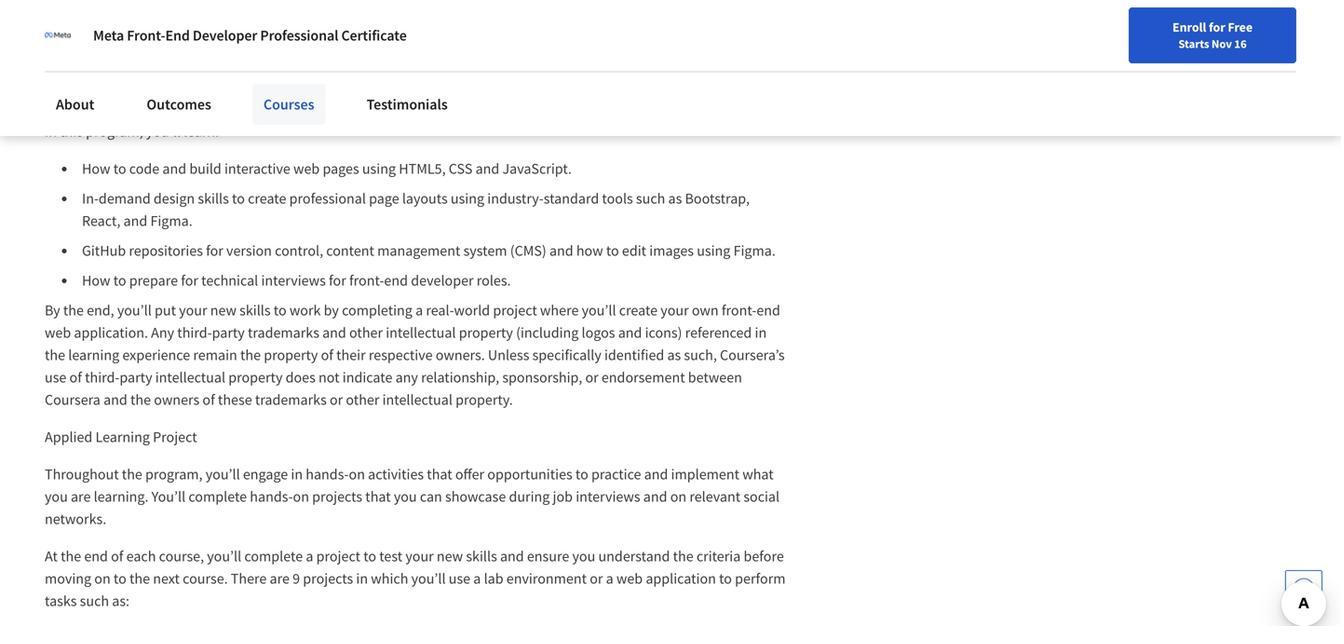 Task type: locate. For each thing, give the bounding box(es) containing it.
and down 'websites'
[[384, 62, 408, 81]]

respective
[[369, 346, 433, 364]]

other down "completing" at the left of the page
[[349, 323, 383, 342]]

1 horizontal spatial world
[[454, 301, 490, 320]]

bootstrap,
[[685, 189, 750, 208]]

1 horizontal spatial front-
[[683, 62, 718, 81]]

in
[[165, 40, 177, 59], [755, 323, 767, 342], [291, 465, 303, 484], [356, 569, 368, 588]]

1 horizontal spatial use
[[449, 569, 471, 588]]

program, inside throughout the program, you'll engage in hands-on activities that offer opportunities to practice and implement what you are learning. you'll complete hands-on projects that you can showcase during job interviews and on relevant social networks.
[[145, 465, 203, 484]]

1 horizontal spatial using
[[451, 189, 485, 208]]

or down not
[[330, 390, 343, 409]]

end inside want to get started in the world of coding and build websites as a career? this certificate, designed by the software engineering experts at meta—the creators of facebook and instagram, will prepare you for a career as a front-end developer.
[[718, 62, 741, 81]]

end up coursera's
[[757, 301, 781, 320]]

of left each
[[111, 547, 123, 566]]

intellectual down "real-"
[[386, 323, 456, 342]]

intellectual up "owners"
[[155, 368, 226, 387]]

of right the creators
[[305, 62, 318, 81]]

using down css
[[451, 189, 485, 208]]

throughout
[[45, 465, 119, 484]]

use left lab
[[449, 569, 471, 588]]

0 vertical spatial build
[[330, 40, 362, 59]]

trademarks down does
[[255, 390, 327, 409]]

the inside throughout the program, you'll engage in hands-on activities that offer opportunities to practice and implement what you are learning. you'll complete hands-on projects that you can showcase during job interviews and on relevant social networks.
[[122, 465, 142, 484]]

to left edit
[[607, 241, 619, 260]]

1 horizontal spatial create
[[619, 301, 658, 320]]

1 vertical spatial use
[[449, 569, 471, 588]]

1 vertical spatial prepare
[[129, 271, 178, 290]]

each
[[126, 547, 156, 566]]

on right moving
[[94, 569, 111, 588]]

0 horizontal spatial by
[[324, 301, 339, 320]]

program, for this
[[86, 122, 143, 141]]

prepare up put
[[129, 271, 178, 290]]

project left test
[[316, 547, 361, 566]]

to left work
[[274, 301, 287, 320]]

program,
[[86, 122, 143, 141], [145, 465, 203, 484]]

skills inside in-demand design skills to create professional page layouts using industry-standard tools such as bootstrap, react, and figma.
[[198, 189, 229, 208]]

property
[[459, 323, 513, 342], [264, 346, 318, 364], [229, 368, 283, 387]]

2 horizontal spatial web
[[617, 569, 643, 588]]

menu item
[[1004, 19, 1124, 79]]

you'll left engage
[[206, 465, 240, 484]]

1 vertical spatial new
[[437, 547, 463, 566]]

about link
[[45, 84, 106, 125]]

0 horizontal spatial build
[[189, 159, 222, 178]]

as inside by the end, you'll put your new skills to work by completing a real-world project where you'll create your own front-end web application. any third-party trademarks and other intellectual property (including logos and icons) referenced in the learning experience remain the property of their respective owners. unless specifically identified as such, coursera's use of third-party intellectual property does not indicate any relationship, sponsorship, or endorsement between coursera and the owners of these trademarks or other intellectual property.
[[668, 346, 681, 364]]

1 horizontal spatial interviews
[[576, 487, 641, 506]]

world inside want to get started in the world of coding and build websites as a career? this certificate, designed by the software engineering experts at meta—the creators of facebook and instagram, will prepare you for a career as a front-end developer.
[[204, 40, 240, 59]]

to left get at top
[[80, 40, 93, 59]]

how for how to prepare for technical interviews for front-end developer roles.
[[82, 271, 110, 290]]

party up 'remain'
[[212, 323, 245, 342]]

your right test
[[406, 547, 434, 566]]

for down repositories
[[181, 271, 198, 290]]

intellectual
[[386, 323, 456, 342], [155, 368, 226, 387], [383, 390, 453, 409]]

new right test
[[437, 547, 463, 566]]

for down the content
[[329, 271, 346, 290]]

0 horizontal spatial using
[[362, 159, 396, 178]]

and down demand
[[124, 211, 147, 230]]

0 horizontal spatial figma.
[[150, 211, 193, 230]]

in-
[[82, 189, 99, 208]]

1 vertical spatial that
[[366, 487, 391, 506]]

1 vertical spatial such
[[80, 592, 109, 610]]

create
[[248, 189, 287, 208], [619, 301, 658, 320]]

learn:
[[184, 122, 219, 141]]

1 horizontal spatial skills
[[240, 301, 271, 320]]

prepare down this
[[505, 62, 553, 81]]

and up lab
[[500, 547, 524, 566]]

1 horizontal spatial party
[[212, 323, 245, 342]]

management
[[378, 241, 461, 260]]

world up meta—the
[[204, 40, 240, 59]]

career?
[[450, 40, 496, 59]]

None search field
[[266, 12, 573, 49]]

0 horizontal spatial create
[[248, 189, 287, 208]]

web down the understand
[[617, 569, 643, 588]]

such
[[636, 189, 666, 208], [80, 592, 109, 610]]

0 horizontal spatial front-
[[349, 271, 384, 290]]

control,
[[275, 241, 323, 260]]

how to prepare for technical interviews for front-end developer roles.
[[82, 271, 511, 290]]

how up in-
[[82, 159, 110, 178]]

to down github
[[113, 271, 126, 290]]

1 horizontal spatial that
[[427, 465, 453, 484]]

(including
[[516, 323, 579, 342]]

1 vertical spatial party
[[120, 368, 152, 387]]

certificate,
[[527, 40, 593, 59]]

1 vertical spatial figma.
[[734, 241, 776, 260]]

2 how from the top
[[82, 271, 110, 290]]

relevant
[[690, 487, 741, 506]]

as up instagram,
[[423, 40, 437, 59]]

2 horizontal spatial skills
[[466, 547, 497, 566]]

2 horizontal spatial using
[[697, 241, 731, 260]]

between
[[689, 368, 743, 387]]

interviews inside throughout the program, you'll engage in hands-on activities that offer opportunities to practice and implement what you are learning. you'll complete hands-on projects that you can showcase during job interviews and on relevant social networks.
[[576, 487, 641, 506]]

program, right "this"
[[86, 122, 143, 141]]

which
[[371, 569, 409, 588]]

1 vertical spatial skills
[[240, 301, 271, 320]]

1 vertical spatial by
[[324, 301, 339, 320]]

0 vertical spatial world
[[204, 40, 240, 59]]

prepare inside want to get started in the world of coding and build websites as a career? this certificate, designed by the software engineering experts at meta—the creators of facebook and instagram, will prepare you for a career as a front-end developer.
[[505, 62, 553, 81]]

complete up 9
[[245, 547, 303, 566]]

1 vertical spatial intellectual
[[155, 368, 226, 387]]

program, up you'll
[[145, 465, 203, 484]]

by inside want to get started in the world of coding and build websites as a career? this certificate, designed by the software engineering experts at meta—the creators of facebook and instagram, will prepare you for a career as a front-end developer.
[[656, 40, 671, 59]]

project inside the at the end of each course, you'll complete a project to test your new skills and ensure you understand the criteria before moving on to the next course. there are 9 projects in which you'll use a lab environment or a web application to perform tasks such as:
[[316, 547, 361, 566]]

build
[[330, 40, 362, 59], [189, 159, 222, 178]]

2 horizontal spatial your
[[661, 301, 689, 320]]

logos
[[582, 323, 616, 342]]

use
[[45, 368, 66, 387], [449, 569, 471, 588]]

1 horizontal spatial by
[[656, 40, 671, 59]]

of inside the at the end of each course, you'll complete a project to test your new skills and ensure you understand the criteria before moving on to the next course. there are 9 projects in which you'll use a lab environment or a web application to perform tasks such as:
[[111, 547, 123, 566]]

1 vertical spatial or
[[330, 390, 343, 409]]

for down certificate,
[[582, 62, 600, 81]]

and up their
[[323, 323, 347, 342]]

by the end, you'll put your new skills to work by completing a real-world project where you'll create your own front-end web application. any third-party trademarks and other intellectual property (including logos and icons) referenced in the learning experience remain the property of their respective owners. unless specifically identified as such, coursera's use of third-party intellectual property does not indicate any relationship, sponsorship, or endorsement between coursera and the owners of these trademarks or other intellectual property.
[[45, 301, 788, 409]]

end inside the at the end of each course, you'll complete a project to test your new skills and ensure you understand the criteria before moving on to the next course. there are 9 projects in which you'll use a lab environment or a web application to perform tasks such as:
[[84, 547, 108, 566]]

1 how from the top
[[82, 159, 110, 178]]

referenced
[[686, 323, 752, 342]]

pages
[[323, 159, 359, 178]]

and
[[303, 40, 327, 59], [384, 62, 408, 81], [163, 159, 187, 178], [476, 159, 500, 178], [124, 211, 147, 230], [550, 241, 574, 260], [323, 323, 347, 342], [619, 323, 642, 342], [104, 390, 127, 409], [645, 465, 669, 484], [644, 487, 668, 506], [500, 547, 524, 566]]

web inside by the end, you'll put your new skills to work by completing a real-world project where you'll create your own front-end web application. any third-party trademarks and other intellectual property (including logos and icons) referenced in the learning experience remain the property of their respective owners. unless specifically identified as such, coursera's use of third-party intellectual property does not indicate any relationship, sponsorship, or endorsement between coursera and the owners of these trademarks or other intellectual property.
[[45, 323, 71, 342]]

1 vertical spatial interviews
[[576, 487, 641, 506]]

on inside the at the end of each course, you'll complete a project to test your new skills and ensure you understand the criteria before moving on to the next course. there are 9 projects in which you'll use a lab environment or a web application to perform tasks such as:
[[94, 569, 111, 588]]

1 horizontal spatial prepare
[[505, 62, 553, 81]]

how up "end,"
[[82, 271, 110, 290]]

web left pages
[[294, 159, 320, 178]]

how
[[82, 159, 110, 178], [82, 271, 110, 290]]

0 vertical spatial interviews
[[261, 271, 326, 290]]

1 vertical spatial build
[[189, 159, 222, 178]]

your right put
[[179, 301, 207, 320]]

1 horizontal spatial web
[[294, 159, 320, 178]]

you right ensure
[[573, 547, 596, 566]]

in up coursera's
[[755, 323, 767, 342]]

test
[[380, 547, 403, 566]]

developer
[[193, 26, 257, 45]]

content
[[326, 241, 375, 260]]

during
[[509, 487, 550, 506]]

skills inside the at the end of each course, you'll complete a project to test your new skills and ensure you understand the criteria before moving on to the next course. there are 9 projects in which you'll use a lab environment or a web application to perform tasks such as:
[[466, 547, 497, 566]]

as down icons)
[[668, 346, 681, 364]]

0 vertical spatial prepare
[[505, 62, 553, 81]]

learning
[[68, 346, 119, 364]]

of left coding
[[243, 40, 255, 59]]

your
[[179, 301, 207, 320], [661, 301, 689, 320], [406, 547, 434, 566]]

such inside in-demand design skills to create professional page layouts using industry-standard tools such as bootstrap, react, and figma.
[[636, 189, 666, 208]]

skills right the design at the top left of page
[[198, 189, 229, 208]]

learning.
[[94, 487, 149, 506]]

1 horizontal spatial program,
[[145, 465, 203, 484]]

other down the 'indicate'
[[346, 390, 380, 409]]

page
[[369, 189, 399, 208]]

using right images
[[697, 241, 731, 260]]

0 vertical spatial create
[[248, 189, 287, 208]]

1 vertical spatial are
[[270, 569, 290, 588]]

2 vertical spatial or
[[590, 569, 603, 588]]

projects
[[312, 487, 363, 506], [303, 569, 353, 588]]

complete inside throughout the program, you'll engage in hands-on activities that offer opportunities to practice and implement what you are learning. you'll complete hands-on projects that you can showcase during job interviews and on relevant social networks.
[[189, 487, 247, 506]]

third- down learning
[[85, 368, 120, 387]]

as
[[423, 40, 437, 59], [655, 62, 669, 81], [669, 189, 682, 208], [668, 346, 681, 364]]

css
[[449, 159, 473, 178]]

2 vertical spatial web
[[617, 569, 643, 588]]

0 vertical spatial hands-
[[306, 465, 349, 484]]

specifically
[[533, 346, 602, 364]]

1 horizontal spatial project
[[493, 301, 537, 320]]

github
[[82, 241, 126, 260]]

other
[[349, 323, 383, 342], [346, 390, 380, 409]]

0 horizontal spatial interviews
[[261, 271, 326, 290]]

want to get started in the world of coding and build websites as a career? this certificate, designed by the software engineering experts at meta—the creators of facebook and instagram, will prepare you for a career as a front-end developer.
[[45, 40, 754, 103]]

you down certificate,
[[556, 62, 579, 81]]

front- down software
[[683, 62, 718, 81]]

0 horizontal spatial use
[[45, 368, 66, 387]]

0 vertical spatial how
[[82, 159, 110, 178]]

how for how to code and build interactive web pages using html5, css and javascript.
[[82, 159, 110, 178]]

using
[[362, 159, 396, 178], [451, 189, 485, 208], [697, 241, 731, 260]]

industry-
[[488, 189, 544, 208]]

web inside the at the end of each course, you'll complete a project to test your new skills and ensure you understand the criteria before moving on to the next course. there are 9 projects in which you'll use a lab environment or a web application to perform tasks such as:
[[617, 569, 643, 588]]

career
[[613, 62, 652, 81]]

you inside the at the end of each course, you'll complete a project to test your new skills and ensure you understand the criteria before moving on to the next course. there are 9 projects in which you'll use a lab environment or a web application to perform tasks such as:
[[573, 547, 596, 566]]

projects inside the at the end of each course, you'll complete a project to test your new skills and ensure you understand the criteria before moving on to the next course. there are 9 projects in which you'll use a lab environment or a web application to perform tasks such as:
[[303, 569, 353, 588]]

1 vertical spatial web
[[45, 323, 71, 342]]

engage
[[243, 465, 288, 484]]

hands- right engage
[[306, 465, 349, 484]]

2 vertical spatial intellectual
[[383, 390, 453, 409]]

activities
[[368, 465, 424, 484]]

end
[[718, 62, 741, 81], [384, 271, 408, 290], [757, 301, 781, 320], [84, 547, 108, 566]]

1 vertical spatial project
[[316, 547, 361, 566]]

system
[[464, 241, 507, 260]]

that up can on the bottom of the page
[[427, 465, 453, 484]]

skills up lab
[[466, 547, 497, 566]]

the right at
[[61, 547, 81, 566]]

projects inside throughout the program, you'll engage in hands-on activities that offer opportunities to practice and implement what you are learning. you'll complete hands-on projects that you can showcase during job interviews and on relevant social networks.
[[312, 487, 363, 506]]

0 horizontal spatial such
[[80, 592, 109, 610]]

your inside the at the end of each course, you'll complete a project to test your new skills and ensure you understand the criteria before moving on to the next course. there are 9 projects in which you'll use a lab environment or a web application to perform tasks such as:
[[406, 547, 434, 566]]

for inside want to get started in the world of coding and build websites as a career? this certificate, designed by the software engineering experts at meta—the creators of facebook and instagram, will prepare you for a career as a front-end developer.
[[582, 62, 600, 81]]

0 vertical spatial project
[[493, 301, 537, 320]]

before
[[744, 547, 784, 566]]

such right tools
[[636, 189, 666, 208]]

1 horizontal spatial figma.
[[734, 241, 776, 260]]

1 vertical spatial program,
[[145, 465, 203, 484]]

third- up 'remain'
[[177, 323, 212, 342]]

2 vertical spatial front-
[[722, 301, 757, 320]]

free
[[1229, 19, 1253, 35]]

use up coursera
[[45, 368, 66, 387]]

help center image
[[1294, 578, 1316, 600]]

such,
[[684, 346, 717, 364]]

in inside throughout the program, you'll engage in hands-on activities that offer opportunities to practice and implement what you are learning. you'll complete hands-on projects that you can showcase during job interviews and on relevant social networks.
[[291, 465, 303, 484]]

designed
[[596, 40, 653, 59]]

property up unless
[[459, 323, 513, 342]]

owners.
[[436, 346, 485, 364]]

0 vertical spatial use
[[45, 368, 66, 387]]

0 horizontal spatial party
[[120, 368, 152, 387]]

the down each
[[130, 569, 150, 588]]

0 vertical spatial trademarks
[[248, 323, 320, 342]]

repositories
[[129, 241, 203, 260]]

in inside the at the end of each course, you'll complete a project to test your new skills and ensure you understand the criteria before moving on to the next course. there are 9 projects in which you'll use a lab environment or a web application to perform tasks such as:
[[356, 569, 368, 588]]

1 vertical spatial third-
[[85, 368, 120, 387]]

1 horizontal spatial such
[[636, 189, 666, 208]]

a left lab
[[474, 569, 481, 588]]

meta front-end developer professional certificate
[[93, 26, 407, 45]]

1 horizontal spatial hands-
[[306, 465, 349, 484]]

world down roles.
[[454, 301, 490, 320]]

1 vertical spatial front-
[[349, 271, 384, 290]]

0 horizontal spatial third-
[[85, 368, 120, 387]]

are down throughout at the bottom
[[71, 487, 91, 506]]

skills down technical
[[240, 301, 271, 320]]

for up nov
[[1210, 19, 1226, 35]]

there
[[231, 569, 267, 588]]

meta—the
[[186, 62, 249, 81]]

project
[[153, 428, 197, 446]]

1 horizontal spatial are
[[270, 569, 290, 588]]

1 vertical spatial property
[[264, 346, 318, 364]]

project down roles.
[[493, 301, 537, 320]]

1 vertical spatial complete
[[245, 547, 303, 566]]

0 vertical spatial third-
[[177, 323, 212, 342]]

1 vertical spatial projects
[[303, 569, 353, 588]]

0 vertical spatial complete
[[189, 487, 247, 506]]

property up does
[[264, 346, 318, 364]]

a left "real-"
[[416, 301, 423, 320]]

to
[[80, 40, 93, 59], [113, 159, 126, 178], [232, 189, 245, 208], [607, 241, 619, 260], [113, 271, 126, 290], [274, 301, 287, 320], [576, 465, 589, 484], [364, 547, 377, 566], [114, 569, 127, 588], [720, 569, 732, 588]]

of up coursera
[[69, 368, 82, 387]]

build down learn: at the top left
[[189, 159, 222, 178]]

0 horizontal spatial new
[[210, 301, 237, 320]]

as inside in-demand design skills to create professional page layouts using industry-standard tools such as bootstrap, react, and figma.
[[669, 189, 682, 208]]

front- up "completing" at the left of the page
[[349, 271, 384, 290]]

0 vertical spatial projects
[[312, 487, 363, 506]]

you up networks.
[[45, 487, 68, 506]]

in
[[45, 122, 57, 141]]

engineering
[[45, 62, 119, 81]]

as left bootstrap,
[[669, 189, 682, 208]]

standard
[[544, 189, 599, 208]]

get
[[96, 40, 115, 59]]

0 vertical spatial front-
[[683, 62, 718, 81]]

in right engage
[[291, 465, 303, 484]]

0 vertical spatial party
[[212, 323, 245, 342]]

2 vertical spatial skills
[[466, 547, 497, 566]]

and left the relevant
[[644, 487, 668, 506]]

software
[[698, 40, 751, 59]]

1 vertical spatial create
[[619, 301, 658, 320]]

0 vertical spatial program,
[[86, 122, 143, 141]]

0 horizontal spatial world
[[204, 40, 240, 59]]

completing
[[342, 301, 413, 320]]

0 vertical spatial are
[[71, 487, 91, 506]]

9
[[293, 569, 300, 588]]

figma. inside in-demand design skills to create professional page layouts using industry-standard tools such as bootstrap, react, and figma.
[[150, 211, 193, 230]]

world
[[204, 40, 240, 59], [454, 301, 490, 320]]

and right practice
[[645, 465, 669, 484]]

0 horizontal spatial skills
[[198, 189, 229, 208]]

1 horizontal spatial build
[[330, 40, 362, 59]]

1 vertical spatial world
[[454, 301, 490, 320]]

to down interactive
[[232, 189, 245, 208]]

your up icons)
[[661, 301, 689, 320]]

new inside by the end, you'll put your new skills to work by completing a real-world project where you'll create your own front-end web application. any third-party trademarks and other intellectual property (including logos and icons) referenced in the learning experience remain the property of their respective owners. unless specifically identified as such, coursera's use of third-party intellectual property does not indicate any relationship, sponsorship, or endorsement between coursera and the owners of these trademarks or other intellectual property.
[[210, 301, 237, 320]]

0 vertical spatial skills
[[198, 189, 229, 208]]

a inside by the end, you'll put your new skills to work by completing a real-world project where you'll create your own front-end web application. any third-party trademarks and other intellectual property (including logos and icons) referenced in the learning experience remain the property of their respective owners. unless specifically identified as such, coursera's use of third-party intellectual property does not indicate any relationship, sponsorship, or endorsement between coursera and the owners of these trademarks or other intellectual property.
[[416, 301, 423, 320]]

2 horizontal spatial front-
[[722, 301, 757, 320]]

0 horizontal spatial program,
[[86, 122, 143, 141]]

roles.
[[477, 271, 511, 290]]

to inside throughout the program, you'll engage in hands-on activities that offer opportunities to practice and implement what you are learning. you'll complete hands-on projects that you can showcase during job interviews and on relevant social networks.
[[576, 465, 589, 484]]

1 vertical spatial using
[[451, 189, 485, 208]]

in up at
[[165, 40, 177, 59]]

the up at
[[180, 40, 201, 59]]

on
[[349, 465, 365, 484], [293, 487, 309, 506], [671, 487, 687, 506], [94, 569, 111, 588]]

that
[[427, 465, 453, 484], [366, 487, 391, 506]]

front- up referenced at bottom
[[722, 301, 757, 320]]

0 vertical spatial new
[[210, 301, 237, 320]]

2 vertical spatial using
[[697, 241, 731, 260]]

1 horizontal spatial new
[[437, 547, 463, 566]]

such inside the at the end of each course, you'll complete a project to test your new skills and ensure you understand the criteria before moving on to the next course. there are 9 projects in which you'll use a lab environment or a web application to perform tasks such as:
[[80, 592, 109, 610]]

complete inside the at the end of each course, you'll complete a project to test your new skills and ensure you understand the criteria before moving on to the next course. there are 9 projects in which you'll use a lab environment or a web application to perform tasks such as:
[[245, 547, 303, 566]]

offer
[[456, 465, 485, 484]]



Task type: describe. For each thing, give the bounding box(es) containing it.
icons)
[[645, 323, 683, 342]]

identified
[[605, 346, 665, 364]]

new inside the at the end of each course, you'll complete a project to test your new skills and ensure you understand the criteria before moving on to the next course. there are 9 projects in which you'll use a lab environment or a web application to perform tasks such as:
[[437, 547, 463, 566]]

of up not
[[321, 346, 334, 364]]

meta
[[93, 26, 124, 45]]

this
[[60, 122, 83, 141]]

for inside enroll for free starts nov 16
[[1210, 19, 1226, 35]]

sponsorship,
[[503, 368, 583, 387]]

their
[[337, 346, 366, 364]]

job
[[553, 487, 573, 506]]

0 vertical spatial using
[[362, 159, 396, 178]]

about
[[56, 95, 94, 114]]

images
[[650, 241, 694, 260]]

code
[[129, 159, 160, 178]]

0 horizontal spatial prepare
[[129, 271, 178, 290]]

you'll right which
[[412, 569, 446, 588]]

owners
[[154, 390, 200, 409]]

are inside the at the end of each course, you'll complete a project to test your new skills and ensure you understand the criteria before moving on to the next course. there are 9 projects in which you'll use a lab environment or a web application to perform tasks such as:
[[270, 569, 290, 588]]

moving
[[45, 569, 91, 588]]

to down criteria
[[720, 569, 732, 588]]

front- inside by the end, you'll put your new skills to work by completing a real-world project where you'll create your own front-end web application. any third-party trademarks and other intellectual property (including logos and icons) referenced in the learning experience remain the property of their respective owners. unless specifically identified as such, coursera's use of third-party intellectual property does not indicate any relationship, sponsorship, or endorsement between coursera and the owners of these trademarks or other intellectual property.
[[722, 301, 757, 320]]

in-demand design skills to create professional page layouts using industry-standard tools such as bootstrap, react, and figma.
[[82, 189, 753, 230]]

experts
[[122, 62, 168, 81]]

and left how
[[550, 241, 574, 260]]

0 horizontal spatial that
[[366, 487, 391, 506]]

property.
[[456, 390, 513, 409]]

project inside by the end, you'll put your new skills to work by completing a real-world project where you'll create your own front-end web application. any third-party trademarks and other intellectual property (including logos and icons) referenced in the learning experience remain the property of their respective owners. unless specifically identified as such, coursera's use of third-party intellectual property does not indicate any relationship, sponsorship, or endorsement between coursera and the owners of these trademarks or other intellectual property.
[[493, 301, 537, 320]]

the left software
[[674, 40, 695, 59]]

1 vertical spatial trademarks
[[255, 390, 327, 409]]

on down the implement at the right bottom of page
[[671, 487, 687, 506]]

instagram,
[[410, 62, 477, 81]]

perform
[[735, 569, 786, 588]]

a left test
[[306, 547, 314, 566]]

you inside want to get started in the world of coding and build websites as a career? this certificate, designed by the software engineering experts at meta—the creators of facebook and instagram, will prepare you for a career as a front-end developer.
[[556, 62, 579, 81]]

world inside by the end, you'll put your new skills to work by completing a real-world project where you'll create your own front-end web application. any third-party trademarks and other intellectual property (including logos and icons) referenced in the learning experience remain the property of their respective owners. unless specifically identified as such, coursera's use of third-party intellectual property does not indicate any relationship, sponsorship, or endorsement between coursera and the owners of these trademarks or other intellectual property.
[[454, 301, 490, 320]]

a down the understand
[[606, 569, 614, 588]]

use inside the at the end of each course, you'll complete a project to test your new skills and ensure you understand the criteria before moving on to the next course. there are 9 projects in which you'll use a lab environment or a web application to perform tasks such as:
[[449, 569, 471, 588]]

in this program, you'll learn:
[[45, 122, 222, 141]]

you'll up logos
[[582, 301, 616, 320]]

as right career
[[655, 62, 669, 81]]

0 vertical spatial web
[[294, 159, 320, 178]]

the up application
[[673, 547, 694, 566]]

2 vertical spatial property
[[229, 368, 283, 387]]

coursera's
[[720, 346, 785, 364]]

course.
[[183, 569, 228, 588]]

1 vertical spatial other
[[346, 390, 380, 409]]

relationship,
[[421, 368, 500, 387]]

remain
[[193, 346, 237, 364]]

end
[[165, 26, 190, 45]]

to up as:
[[114, 569, 127, 588]]

lab
[[484, 569, 504, 588]]

professional
[[260, 26, 339, 45]]

end,
[[87, 301, 114, 320]]

courses link
[[252, 84, 326, 125]]

to left code
[[113, 159, 126, 178]]

are inside throughout the program, you'll engage in hands-on activities that offer opportunities to practice and implement what you are learning. you'll complete hands-on projects that you can showcase during job interviews and on relevant social networks.
[[71, 487, 91, 506]]

create inside by the end, you'll put your new skills to work by completing a real-world project where you'll create your own front-end web application. any third-party trademarks and other intellectual property (including logos and icons) referenced in the learning experience remain the property of their respective owners. unless specifically identified as such, coursera's use of third-party intellectual property does not indicate any relationship, sponsorship, or endorsement between coursera and the owners of these trademarks or other intellectual property.
[[619, 301, 658, 320]]

professional
[[289, 189, 366, 208]]

applied
[[45, 428, 93, 446]]

1 vertical spatial hands-
[[250, 487, 293, 506]]

where
[[540, 301, 579, 320]]

for up technical
[[206, 241, 224, 260]]

you'll left put
[[117, 301, 152, 320]]

learning
[[96, 428, 150, 446]]

meta image
[[45, 22, 71, 48]]

a left career
[[603, 62, 610, 81]]

testimonials
[[367, 95, 448, 114]]

of left these
[[203, 390, 215, 409]]

you'll inside throughout the program, you'll engage in hands-on activities that offer opportunities to practice and implement what you are learning. you'll complete hands-on projects that you can showcase during job interviews and on relevant social networks.
[[206, 465, 240, 484]]

coursera image
[[22, 15, 141, 45]]

application.
[[74, 323, 148, 342]]

tasks
[[45, 592, 77, 610]]

version
[[226, 241, 272, 260]]

application
[[646, 569, 717, 588]]

on up 9
[[293, 487, 309, 506]]

to inside by the end, you'll put your new skills to work by completing a real-world project where you'll create your own front-end web application. any third-party trademarks and other intellectual property (including logos and icons) referenced in the learning experience remain the property of their respective owners. unless specifically identified as such, coursera's use of third-party intellectual property does not indicate any relationship, sponsorship, or endorsement between coursera and the owners of these trademarks or other intellectual property.
[[274, 301, 287, 320]]

tools
[[602, 189, 633, 208]]

own
[[692, 301, 719, 320]]

and inside the at the end of each course, you'll complete a project to test your new skills and ensure you understand the criteria before moving on to the next course. there are 9 projects in which you'll use a lab environment or a web application to perform tasks such as:
[[500, 547, 524, 566]]

front- inside want to get started in the world of coding and build websites as a career? this certificate, designed by the software engineering experts at meta—the creators of facebook and instagram, will prepare you for a career as a front-end developer.
[[683, 62, 718, 81]]

any
[[396, 368, 418, 387]]

to inside want to get started in the world of coding and build websites as a career? this certificate, designed by the software engineering experts at meta—the creators of facebook and instagram, will prepare you for a career as a front-end developer.
[[80, 40, 93, 59]]

by inside by the end, you'll put your new skills to work by completing a real-world project where you'll create your own front-end web application. any third-party trademarks and other intellectual property (including logos and icons) referenced in the learning experience remain the property of their respective owners. unless specifically identified as such, coursera's use of third-party intellectual property does not indicate any relationship, sponsorship, or endorsement between coursera and the owners of these trademarks or other intellectual property.
[[324, 301, 339, 320]]

0 horizontal spatial your
[[179, 301, 207, 320]]

enroll for free starts nov 16
[[1173, 19, 1253, 51]]

applied learning project
[[45, 428, 197, 446]]

html5,
[[399, 159, 446, 178]]

0 vertical spatial that
[[427, 465, 453, 484]]

use inside by the end, you'll put your new skills to work by completing a real-world project where you'll create your own front-end web application. any third-party trademarks and other intellectual property (including logos and icons) referenced in the learning experience remain the property of their respective owners. unless specifically identified as such, coursera's use of third-party intellectual property does not indicate any relationship, sponsorship, or endorsement between coursera and the owners of these trademarks or other intellectual property.
[[45, 368, 66, 387]]

and right coding
[[303, 40, 327, 59]]

as:
[[112, 592, 130, 610]]

0 vertical spatial intellectual
[[386, 323, 456, 342]]

any
[[151, 323, 174, 342]]

not
[[319, 368, 340, 387]]

the left learning
[[45, 346, 65, 364]]

the right by
[[63, 301, 84, 320]]

does
[[286, 368, 316, 387]]

work
[[290, 301, 321, 320]]

skills inside by the end, you'll put your new skills to work by completing a real-world project where you'll create your own front-end web application. any third-party trademarks and other intellectual property (including logos and icons) referenced in the learning experience remain the property of their respective owners. unless specifically identified as such, coursera's use of third-party intellectual property does not indicate any relationship, sponsorship, or endorsement between coursera and the owners of these trademarks or other intellectual property.
[[240, 301, 271, 320]]

in inside want to get started in the world of coding and build websites as a career? this certificate, designed by the software engineering experts at meta—the creators of facebook and instagram, will prepare you for a career as a front-end developer.
[[165, 40, 177, 59]]

certificate
[[341, 26, 407, 45]]

on left activities
[[349, 465, 365, 484]]

using inside in-demand design skills to create professional page layouts using industry-standard tools such as bootstrap, react, and figma.
[[451, 189, 485, 208]]

end inside by the end, you'll put your new skills to work by completing a real-world project where you'll create your own front-end web application. any third-party trademarks and other intellectual property (including logos and icons) referenced in the learning experience remain the property of their respective owners. unless specifically identified as such, coursera's use of third-party intellectual property does not indicate any relationship, sponsorship, or endorsement between coursera and the owners of these trademarks or other intellectual property.
[[757, 301, 781, 320]]

program, for the
[[145, 465, 203, 484]]

at
[[45, 547, 58, 566]]

will
[[480, 62, 502, 81]]

you down activities
[[394, 487, 417, 506]]

you'll up course.
[[207, 547, 242, 566]]

0 vertical spatial other
[[349, 323, 383, 342]]

unless
[[488, 346, 530, 364]]

0 vertical spatial or
[[586, 368, 599, 387]]

and right css
[[476, 159, 500, 178]]

environment
[[507, 569, 587, 588]]

how to code and build interactive web pages using html5, css and javascript.
[[82, 159, 575, 178]]

a right career
[[672, 62, 680, 81]]

and inside in-demand design skills to create professional page layouts using industry-standard tools such as bootstrap, react, and figma.
[[124, 211, 147, 230]]

coding
[[258, 40, 300, 59]]

showcase
[[445, 487, 506, 506]]

to inside in-demand design skills to create professional page layouts using industry-standard tools such as bootstrap, react, and figma.
[[232, 189, 245, 208]]

outcomes link
[[136, 84, 223, 125]]

edit
[[622, 241, 647, 260]]

how
[[577, 241, 604, 260]]

you'll
[[152, 487, 186, 506]]

to left test
[[364, 547, 377, 566]]

and up the design at the top left of page
[[163, 159, 187, 178]]

javascript.
[[503, 159, 572, 178]]

create inside in-demand design skills to create professional page layouts using industry-standard tools such as bootstrap, react, and figma.
[[248, 189, 287, 208]]

implement
[[672, 465, 740, 484]]

creators
[[252, 62, 302, 81]]

a up instagram,
[[440, 40, 447, 59]]

facebook
[[321, 62, 381, 81]]

websites
[[365, 40, 420, 59]]

and up applied learning project
[[104, 390, 127, 409]]

design
[[154, 189, 195, 208]]

or inside the at the end of each course, you'll complete a project to test your new skills and ensure you understand the criteria before moving on to the next course. there are 9 projects in which you'll use a lab environment or a web application to perform tasks such as:
[[590, 569, 603, 588]]

front-
[[127, 26, 165, 45]]

and up 'identified'
[[619, 323, 642, 342]]

enroll
[[1173, 19, 1207, 35]]

you'll down outcomes
[[146, 122, 181, 141]]

layouts
[[402, 189, 448, 208]]

the left "owners"
[[130, 390, 151, 409]]

1 horizontal spatial third-
[[177, 323, 212, 342]]

0 vertical spatial property
[[459, 323, 513, 342]]

build inside want to get started in the world of coding and build websites as a career? this certificate, designed by the software engineering experts at meta—the creators of facebook and instagram, will prepare you for a career as a front-end developer.
[[330, 40, 362, 59]]

end up "completing" at the left of the page
[[384, 271, 408, 290]]

(cms)
[[510, 241, 547, 260]]

react,
[[82, 211, 121, 230]]

course,
[[159, 547, 204, 566]]

the right 'remain'
[[240, 346, 261, 364]]

in inside by the end, you'll put your new skills to work by completing a real-world project where you'll create your own front-end web application. any third-party trademarks and other intellectual property (including logos and icons) referenced in the learning experience remain the property of their respective owners. unless specifically identified as such, coursera's use of third-party intellectual property does not indicate any relationship, sponsorship, or endorsement between coursera and the owners of these trademarks or other intellectual property.
[[755, 323, 767, 342]]

nov
[[1212, 36, 1233, 51]]



Task type: vqa. For each thing, say whether or not it's contained in the screenshot.
the leftmost project
yes



